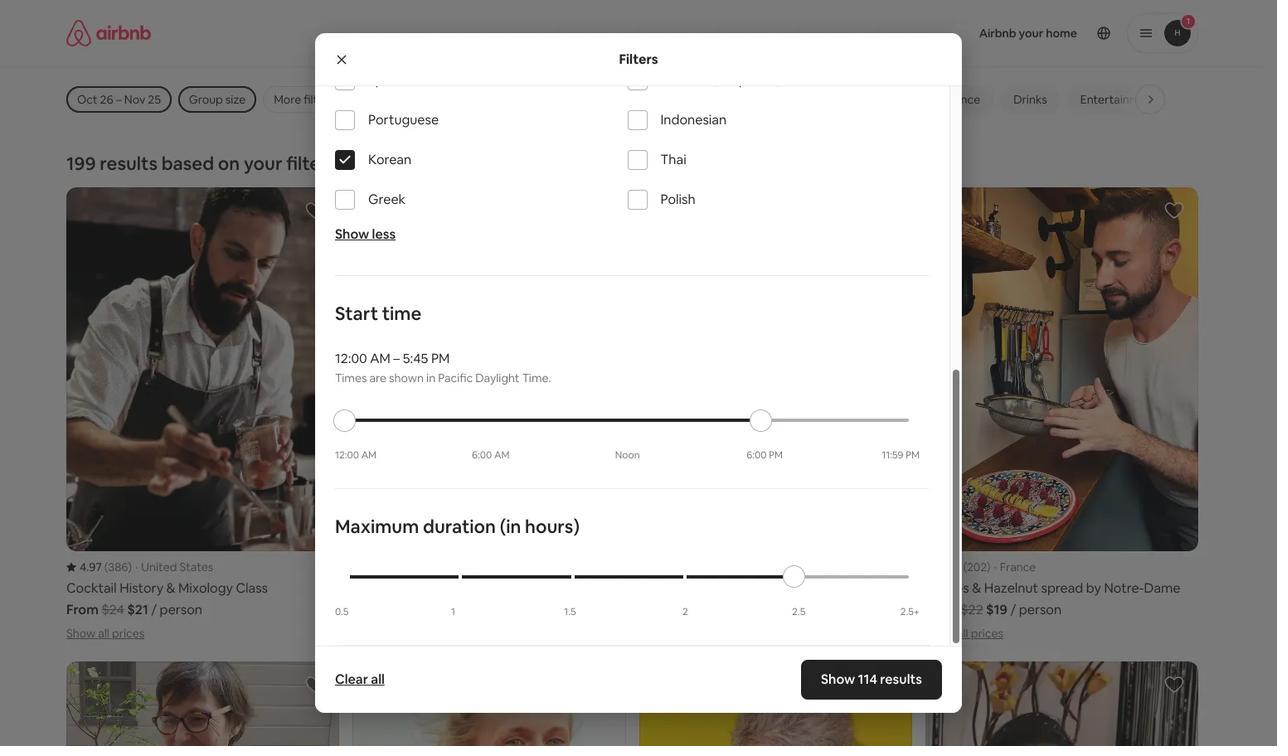 Task type: vqa. For each thing, say whether or not it's contained in the screenshot.
2nd 4.92 from the right
no



Task type: locate. For each thing, give the bounding box(es) containing it.
/ right $21
[[151, 601, 157, 619]]

results
[[100, 152, 158, 175], [880, 671, 922, 689]]

all
[[98, 626, 109, 641], [957, 626, 969, 641], [371, 671, 385, 689]]

show inside the from $24 $21 / person show all prices
[[66, 626, 96, 641]]

show 114 results link
[[801, 660, 942, 700]]

filters
[[619, 50, 658, 68]]

arts
[[693, 92, 716, 107]]

3 ) from the left
[[987, 560, 991, 575]]

am up maximum
[[361, 449, 377, 462]]

from inside the from $24 $21 / person show all prices
[[66, 601, 99, 619]]

199
[[66, 152, 96, 175]]

0 horizontal spatial show all prices button
[[66, 626, 144, 641]]

all down $22
[[957, 626, 969, 641]]

2 6:00 from the left
[[747, 449, 767, 462]]

$24
[[101, 601, 124, 619]]

2 ( from the left
[[391, 560, 394, 575]]

save this experience image
[[1165, 201, 1185, 221], [305, 675, 325, 695]]

) inside crepes & hazelnut spread by notre-dame group
[[987, 560, 991, 575]]

4.99
[[652, 560, 675, 575]]

from inside from $22 $19 / person show all prices
[[926, 601, 958, 619]]

0 horizontal spatial all
[[98, 626, 109, 641]]

1 horizontal spatial from
[[926, 601, 958, 619]]

2 4.97 from the left
[[366, 560, 388, 575]]

arts & writing button
[[680, 85, 779, 114]]

show all prices button inside crepes & hazelnut spread by notre-dame group
[[926, 626, 1004, 641]]

2 · from the left
[[422, 560, 424, 575]]

) for 386
[[128, 560, 132, 575]]

dance button
[[933, 85, 994, 114]]

6:00
[[472, 449, 492, 462], [747, 449, 767, 462]]

( right 4.99
[[678, 560, 681, 575]]

person right $19
[[1019, 601, 1062, 619]]

halloween fun grouptarot with a therapy dog group
[[353, 187, 626, 635]]

4.97 left "202"
[[939, 560, 961, 575]]

1 vertical spatial 12:00
[[335, 449, 359, 462]]

all inside the from $24 $21 / person show all prices
[[98, 626, 109, 641]]

1 horizontal spatial )
[[415, 560, 418, 575]]

$21
[[127, 601, 148, 619]]

0 vertical spatial filters
[[304, 92, 334, 107]]

drinks
[[1014, 92, 1048, 107]]

united
[[141, 560, 177, 575], [428, 560, 464, 575]]

am for 12:00 am – 5:45 pm times are shown in pacific daylight time.
[[370, 350, 391, 367]]

1 horizontal spatial show all prices button
[[926, 626, 1004, 641]]

1 horizontal spatial save this experience image
[[878, 675, 898, 695]]

from
[[66, 601, 99, 619], [926, 601, 958, 619]]

0 horizontal spatial united
[[141, 560, 177, 575]]

· right 304
[[422, 560, 424, 575]]

clear
[[335, 671, 368, 689]]

2 person from the left
[[1019, 601, 1062, 619]]

1 horizontal spatial save this experience image
[[1165, 201, 1185, 221]]

6:00 pm
[[747, 449, 783, 462]]

prices inside the from $24 $21 / person show all prices
[[112, 626, 144, 641]]

korean
[[368, 151, 412, 168]]

1 12:00 from the top
[[335, 350, 367, 367]]

show all prices button for $24
[[66, 626, 144, 641]]

2 / from the left
[[1011, 601, 1016, 619]]

person down the · united states
[[160, 601, 202, 619]]

am
[[370, 350, 391, 367], [361, 449, 377, 462], [494, 449, 510, 462]]

save this experience image inside crepes & hazelnut spread by notre-dame group
[[1165, 201, 1185, 221]]

5:45
[[403, 350, 428, 367]]

· for 4.97 ( 202 ) · france
[[994, 560, 997, 575]]

show all prices button down $22
[[926, 626, 1004, 641]]

based
[[161, 152, 214, 175]]

$19
[[986, 601, 1008, 619]]

all down $24
[[98, 626, 109, 641]]

2 horizontal spatial all
[[957, 626, 969, 641]]

(simplified)
[[713, 71, 781, 89]]

1 · from the left
[[135, 560, 138, 575]]

1 ) from the left
[[128, 560, 132, 575]]

1 person from the left
[[160, 601, 202, 619]]

states
[[180, 560, 213, 575], [466, 560, 500, 575]]

0 horizontal spatial prices
[[112, 626, 144, 641]]

) down maximum
[[415, 560, 418, 575]]

show inside from $22 $19 / person show all prices
[[926, 626, 955, 641]]

filters right "more"
[[304, 92, 334, 107]]

crepes & hazelnut spread by notre-dame group
[[926, 187, 1199, 642]]

304
[[394, 560, 415, 575]]

all for $24
[[98, 626, 109, 641]]

person inside the from $24 $21 / person show all prices
[[160, 601, 202, 619]]

all for $22
[[957, 626, 969, 641]]

0 vertical spatial 12:00
[[335, 350, 367, 367]]

time
[[382, 302, 422, 325]]

114
[[858, 671, 878, 689]]

/ inside the from $24 $21 / person show all prices
[[151, 601, 157, 619]]

your
[[244, 152, 282, 175]]

12:00 inside 12:00 am – 5:45 pm times are shown in pacific daylight time.
[[335, 350, 367, 367]]

1 horizontal spatial 4.97
[[366, 560, 388, 575]]

person
[[160, 601, 202, 619], [1019, 601, 1062, 619]]

1 vertical spatial save this experience image
[[305, 675, 325, 695]]

2 show all prices button from the left
[[926, 626, 1004, 641]]

1 horizontal spatial pm
[[769, 449, 783, 462]]

save this experience image
[[305, 201, 325, 221], [878, 675, 898, 695], [1165, 675, 1185, 695]]

2 horizontal spatial save this experience image
[[1165, 675, 1185, 695]]

4.97 inside halloween fun grouptarot with a therapy dog group
[[366, 560, 388, 575]]

) up $21
[[128, 560, 132, 575]]

pm inside 12:00 am – 5:45 pm times are shown in pacific daylight time.
[[431, 350, 450, 367]]

start time
[[335, 302, 422, 325]]

united right 304
[[428, 560, 464, 575]]

4.97
[[80, 560, 102, 575], [366, 560, 388, 575], [939, 560, 961, 575]]

4.97 ( 202 ) · france
[[939, 560, 1036, 575]]

( up $24
[[104, 560, 108, 575]]

4.97 left '386'
[[80, 560, 102, 575]]

shown
[[389, 371, 424, 386]]

am inside 12:00 am – 5:45 pm times are shown in pacific daylight time.
[[370, 350, 391, 367]]

(
[[104, 560, 108, 575], [391, 560, 394, 575], [678, 560, 681, 575], [964, 560, 967, 575]]

1 4.97 from the left
[[80, 560, 102, 575]]

2 states from the left
[[466, 560, 500, 575]]

0 horizontal spatial pm
[[431, 350, 450, 367]]

am left –
[[370, 350, 391, 367]]

12:00
[[335, 350, 367, 367], [335, 449, 359, 462]]

2 prices from the left
[[971, 626, 1004, 641]]

pm for 11:59 pm
[[906, 449, 920, 462]]

( inside cocktail history & mixology class group
[[104, 560, 108, 575]]

) inside halloween fun grouptarot with a therapy dog group
[[415, 560, 418, 575]]

( inside caipirinha classes & stories of rio group
[[678, 560, 681, 575]]

$22
[[961, 601, 984, 619]]

0 horizontal spatial 4.97
[[80, 560, 102, 575]]

/ inside from $22 $19 / person show all prices
[[1011, 601, 1016, 619]]

2 united from the left
[[428, 560, 464, 575]]

writing
[[729, 92, 766, 107]]

1 from from the left
[[66, 601, 99, 619]]

6:00 for 6:00 pm
[[747, 449, 767, 462]]

prices down $21
[[112, 626, 144, 641]]

1 horizontal spatial /
[[1011, 601, 1016, 619]]

12:00 down times
[[335, 449, 359, 462]]

1 show all prices button from the left
[[66, 626, 144, 641]]

( inside crepes & hazelnut spread by notre-dame group
[[964, 560, 967, 575]]

0 vertical spatial save this experience image
[[1165, 201, 1185, 221]]

0.5
[[335, 605, 349, 618]]

times
[[335, 371, 367, 386]]

· right "202"
[[994, 560, 997, 575]]

states down duration
[[466, 560, 500, 575]]

states right '386'
[[180, 560, 213, 575]]

· inside crepes & hazelnut spread by notre-dame group
[[994, 560, 997, 575]]

1 states from the left
[[180, 560, 213, 575]]

all inside button
[[371, 671, 385, 689]]

show all prices button inside cocktail history & mixology class group
[[66, 626, 144, 641]]

( for 386
[[104, 560, 108, 575]]

0 horizontal spatial )
[[128, 560, 132, 575]]

show left the less on the left of page
[[335, 226, 369, 243]]

2 horizontal spatial 4.97
[[939, 560, 961, 575]]

prices down $19
[[971, 626, 1004, 641]]

1 horizontal spatial prices
[[971, 626, 1004, 641]]

results right 114
[[880, 671, 922, 689]]

show all prices button down $24
[[66, 626, 144, 641]]

–
[[393, 350, 400, 367]]

/ right $19
[[1011, 601, 1016, 619]]

0 horizontal spatial from
[[66, 601, 99, 619]]

· right '386'
[[135, 560, 138, 575]]

united inside cocktail history & mixology class group
[[141, 560, 177, 575]]

drinks button
[[1001, 85, 1061, 114]]

4.97 inside cocktail history & mixology class group
[[80, 560, 102, 575]]

4 ( from the left
[[964, 560, 967, 575]]

prices
[[112, 626, 144, 641], [971, 626, 1004, 641]]

cocktail history & mixology class group
[[66, 187, 339, 642]]

1 prices from the left
[[112, 626, 144, 641]]

show left 114
[[821, 671, 855, 689]]

3 4.97 from the left
[[939, 560, 961, 575]]

· inside halloween fun grouptarot with a therapy dog group
[[422, 560, 424, 575]]

1 horizontal spatial person
[[1019, 601, 1062, 619]]

12:00 for 12:00 am – 5:45 pm times are shown in pacific daylight time.
[[335, 350, 367, 367]]

1 horizontal spatial ·
[[422, 560, 424, 575]]

1 horizontal spatial united
[[428, 560, 464, 575]]

/
[[151, 601, 157, 619], [1011, 601, 1016, 619]]

2 horizontal spatial ·
[[994, 560, 997, 575]]

show
[[335, 226, 369, 243], [66, 626, 96, 641], [926, 626, 955, 641], [821, 671, 855, 689]]

united right '386'
[[141, 560, 177, 575]]

am up (in
[[494, 449, 510, 462]]

)
[[128, 560, 132, 575], [415, 560, 418, 575], [987, 560, 991, 575]]

( down maximum
[[391, 560, 394, 575]]

0 horizontal spatial person
[[160, 601, 202, 619]]

portuguese
[[368, 111, 439, 129]]

· for 4.97 ( 304 ) · united states
[[422, 560, 424, 575]]

1 horizontal spatial 6:00
[[747, 449, 767, 462]]

all inside from $22 $19 / person show all prices
[[957, 626, 969, 641]]

4.97 left 304
[[366, 560, 388, 575]]

2 horizontal spatial )
[[987, 560, 991, 575]]

2 ) from the left
[[415, 560, 418, 575]]

1 ( from the left
[[104, 560, 108, 575]]

0 horizontal spatial save this experience image
[[305, 675, 325, 695]]

0 horizontal spatial states
[[180, 560, 213, 575]]

2.5+
[[901, 605, 920, 618]]

2 horizontal spatial pm
[[906, 449, 920, 462]]

show down rating 4.97 out of 5; 202 reviews image
[[926, 626, 955, 641]]

filters
[[304, 92, 334, 107], [286, 152, 336, 175]]

show down rating 4.97 out of 5; 386 reviews image
[[66, 626, 96, 641]]

1 horizontal spatial results
[[880, 671, 922, 689]]

1 horizontal spatial states
[[466, 560, 500, 575]]

france
[[1000, 560, 1036, 575]]

show less button
[[335, 226, 396, 243]]

1 vertical spatial results
[[880, 671, 922, 689]]

3 ( from the left
[[678, 560, 681, 575]]

) inside cocktail history & mixology class group
[[128, 560, 132, 575]]

from left $24
[[66, 601, 99, 619]]

4.97 inside crepes & hazelnut spread by notre-dame group
[[939, 560, 961, 575]]

show all prices button
[[66, 626, 144, 641], [926, 626, 1004, 641]]

1 vertical spatial filters
[[286, 152, 336, 175]]

202
[[967, 560, 987, 575]]

( for 408
[[678, 560, 681, 575]]

0 horizontal spatial /
[[151, 601, 157, 619]]

all right the clear
[[371, 671, 385, 689]]

person inside from $22 $19 / person show all prices
[[1019, 601, 1062, 619]]

( up $22
[[964, 560, 967, 575]]

3 · from the left
[[994, 560, 997, 575]]

states inside halloween fun grouptarot with a therapy dog group
[[466, 560, 500, 575]]

12:00 up times
[[335, 350, 367, 367]]

) left the france
[[987, 560, 991, 575]]

pm
[[431, 350, 450, 367], [769, 449, 783, 462], [906, 449, 920, 462]]

prices for $19
[[971, 626, 1004, 641]]

0 horizontal spatial 6:00
[[472, 449, 492, 462]]

filters right your
[[286, 152, 336, 175]]

person for $19
[[1019, 601, 1062, 619]]

show all prices button for $22
[[926, 626, 1004, 641]]

2 from from the left
[[926, 601, 958, 619]]

2 12:00 from the top
[[335, 449, 359, 462]]

results right 199
[[100, 152, 158, 175]]

0 horizontal spatial ·
[[135, 560, 138, 575]]

are
[[370, 371, 387, 386]]

1 / from the left
[[151, 601, 157, 619]]

( inside halloween fun grouptarot with a therapy dog group
[[391, 560, 394, 575]]

prices inside from $22 $19 / person show all prices
[[971, 626, 1004, 641]]

0 horizontal spatial results
[[100, 152, 158, 175]]

1 horizontal spatial all
[[371, 671, 385, 689]]

1 6:00 from the left
[[472, 449, 492, 462]]

1 united from the left
[[141, 560, 177, 575]]

from left $22
[[926, 601, 958, 619]]



Task type: describe. For each thing, give the bounding box(es) containing it.
12:00 for 12:00 am
[[335, 449, 359, 462]]

entertainment
[[1081, 92, 1158, 107]]

199 results based on your filters
[[66, 152, 336, 175]]

( for 202
[[964, 560, 967, 575]]

states inside cocktail history & mixology class group
[[180, 560, 213, 575]]

show 114 results
[[821, 671, 922, 689]]

maximum
[[335, 515, 419, 538]]

thai
[[661, 151, 687, 168]]

polish
[[661, 191, 696, 208]]

0 vertical spatial results
[[100, 152, 158, 175]]

6:00 for 6:00 am
[[472, 449, 492, 462]]

in
[[426, 371, 436, 386]]

11:59
[[882, 449, 904, 462]]

on
[[218, 152, 240, 175]]

) for 202
[[987, 560, 991, 575]]

duration
[[423, 515, 496, 538]]

daylight
[[476, 371, 520, 386]]

show less
[[335, 226, 396, 243]]

4.99 ( 408
[[652, 560, 702, 575]]

chinese (simplified)
[[661, 71, 781, 89]]

4.97 for 4.97 ( 304 ) · united states
[[366, 560, 388, 575]]

/ for $21
[[151, 601, 157, 619]]

am for 12:00 am
[[361, 449, 377, 462]]

time.
[[522, 371, 551, 386]]

4.97 ( 386 )
[[80, 560, 132, 575]]

caipirinha classes & stories of rio group
[[639, 187, 912, 642]]

greek
[[368, 191, 406, 208]]

indonesian
[[661, 111, 727, 129]]

more filters button
[[263, 86, 345, 113]]

noon
[[615, 449, 640, 462]]

chinese
[[661, 71, 710, 89]]

entertainment element
[[1081, 92, 1158, 107]]

from $22 $19 / person show all prices
[[926, 601, 1062, 641]]

clear all
[[335, 671, 385, 689]]

arts & writing
[[693, 92, 766, 107]]

dance
[[946, 92, 981, 107]]

profile element
[[777, 0, 1199, 66]]

· inside cocktail history & mixology class group
[[135, 560, 138, 575]]

4.97 ( 304 ) · united states
[[366, 560, 500, 575]]

pm for 6:00 pm
[[769, 449, 783, 462]]

am for 6:00 am
[[494, 449, 510, 462]]

4.97 for 4.97 ( 386 )
[[80, 560, 102, 575]]

filters inside 'button'
[[304, 92, 334, 107]]

animals
[[618, 92, 660, 107]]

12:00 am – 5:45 pm times are shown in pacific daylight time.
[[335, 350, 551, 386]]

&
[[718, 92, 726, 107]]

more filters
[[274, 92, 334, 107]]

pacific
[[438, 371, 473, 386]]

6:00 am
[[472, 449, 510, 462]]

2.5
[[792, 605, 806, 618]]

maximum duration (in hours)
[[335, 515, 580, 538]]

2
[[683, 605, 688, 618]]

start
[[335, 302, 378, 325]]

prices for $21
[[112, 626, 144, 641]]

less
[[372, 226, 396, 243]]

(in
[[500, 515, 521, 538]]

hours)
[[525, 515, 580, 538]]

) for 304
[[415, 560, 418, 575]]

1
[[451, 605, 455, 618]]

drinks element
[[1014, 92, 1048, 107]]

from $24 $21 / person show all prices
[[66, 601, 202, 641]]

results inside show 114 results link
[[880, 671, 922, 689]]

more
[[274, 92, 301, 107]]

from for $22
[[926, 601, 958, 619]]

from for $24
[[66, 601, 99, 619]]

animals button
[[604, 85, 673, 114]]

408
[[681, 560, 702, 575]]

rating 4.97 out of 5; 386 reviews image
[[66, 560, 132, 575]]

12:00 am
[[335, 449, 377, 462]]

· united states
[[135, 560, 213, 575]]

person for $21
[[160, 601, 202, 619]]

0 horizontal spatial save this experience image
[[305, 201, 325, 221]]

386
[[108, 560, 128, 575]]

united inside halloween fun grouptarot with a therapy dog group
[[428, 560, 464, 575]]

dance element
[[946, 92, 981, 107]]

$4
[[674, 601, 690, 619]]

spanish
[[368, 71, 415, 89]]

/ for $19
[[1011, 601, 1016, 619]]

entertainment button
[[1067, 85, 1171, 114]]

more filters dialog
[[315, 0, 962, 713]]

show inside show 114 results link
[[821, 671, 855, 689]]

4.97 for 4.97 ( 202 ) · france
[[939, 560, 961, 575]]

clear all button
[[327, 664, 393, 697]]

1.5
[[564, 605, 576, 618]]

( for 304
[[391, 560, 394, 575]]

rating 4.97 out of 5; 202 reviews image
[[926, 560, 991, 575]]

11:59 pm
[[882, 449, 920, 462]]



